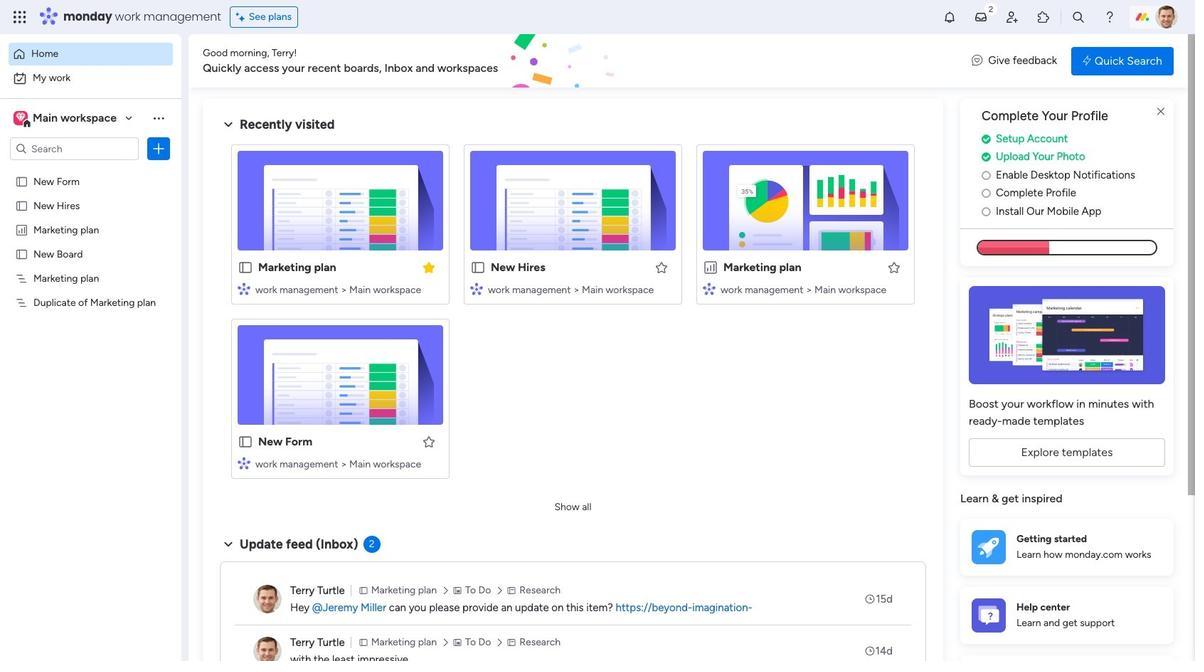 Task type: vqa. For each thing, say whether or not it's contained in the screenshot.
bottom lottie animation image
no



Task type: locate. For each thing, give the bounding box(es) containing it.
0 vertical spatial circle o image
[[982, 188, 991, 199]]

invite members image
[[1006, 10, 1020, 24]]

terry turtle image up terry turtle icon on the bottom
[[253, 585, 282, 614]]

0 vertical spatial option
[[9, 43, 173, 65]]

see plans image
[[236, 9, 249, 25]]

terry turtle image right help icon
[[1156, 6, 1179, 28]]

0 vertical spatial add to favorites image
[[888, 260, 902, 274]]

workspace image
[[14, 110, 28, 126], [16, 110, 25, 126]]

dapulse x slim image
[[1153, 103, 1170, 120]]

1 workspace image from the left
[[14, 110, 28, 126]]

public board image
[[238, 260, 253, 275]]

templates image image
[[974, 286, 1162, 385]]

terry turtle image
[[1156, 6, 1179, 28], [253, 585, 282, 614]]

add to favorites image
[[655, 260, 669, 274]]

add to favorites image
[[888, 260, 902, 274], [422, 435, 436, 449]]

circle o image
[[982, 188, 991, 199], [982, 206, 991, 217]]

Search in workspace field
[[30, 141, 119, 157]]

1 horizontal spatial terry turtle image
[[1156, 6, 1179, 28]]

0 horizontal spatial terry turtle image
[[253, 585, 282, 614]]

workspace selection element
[[14, 110, 119, 128]]

public board image
[[15, 174, 28, 188], [15, 199, 28, 212], [15, 247, 28, 260], [470, 260, 486, 275], [238, 434, 253, 450]]

2 circle o image from the top
[[982, 206, 991, 217]]

help image
[[1103, 10, 1117, 24]]

1 vertical spatial circle o image
[[982, 206, 991, 217]]

close update feed (inbox) image
[[220, 536, 237, 553]]

list box
[[0, 166, 181, 506]]

0 horizontal spatial add to favorites image
[[422, 435, 436, 449]]

1 vertical spatial add to favorites image
[[422, 435, 436, 449]]

terry turtle image
[[253, 637, 282, 661]]

v2 user feedback image
[[972, 53, 983, 69]]

option
[[9, 43, 173, 65], [9, 67, 173, 90], [0, 168, 181, 171]]

1 vertical spatial terry turtle image
[[253, 585, 282, 614]]

monday marketplace image
[[1037, 10, 1051, 24]]



Task type: describe. For each thing, give the bounding box(es) containing it.
2 element
[[363, 536, 381, 553]]

1 horizontal spatial add to favorites image
[[888, 260, 902, 274]]

2 workspace image from the left
[[16, 110, 25, 126]]

2 image
[[985, 1, 998, 17]]

1 vertical spatial option
[[9, 67, 173, 90]]

update feed image
[[974, 10, 989, 24]]

getting started element
[[961, 519, 1174, 576]]

help center element
[[961, 587, 1174, 644]]

circle o image
[[982, 170, 991, 181]]

search everything image
[[1072, 10, 1086, 24]]

workspace options image
[[152, 111, 166, 125]]

1 circle o image from the top
[[982, 188, 991, 199]]

notifications image
[[943, 10, 957, 24]]

2 vertical spatial option
[[0, 168, 181, 171]]

public dashboard image
[[15, 223, 28, 236]]

options image
[[152, 142, 166, 156]]

check circle image
[[982, 134, 991, 144]]

public dashboard image
[[703, 260, 719, 275]]

v2 bolt switch image
[[1083, 53, 1092, 69]]

remove from favorites image
[[422, 260, 436, 274]]

select product image
[[13, 10, 27, 24]]

close recently visited image
[[220, 116, 237, 133]]

check circle image
[[982, 152, 991, 162]]

0 vertical spatial terry turtle image
[[1156, 6, 1179, 28]]

quick search results list box
[[220, 133, 927, 496]]



